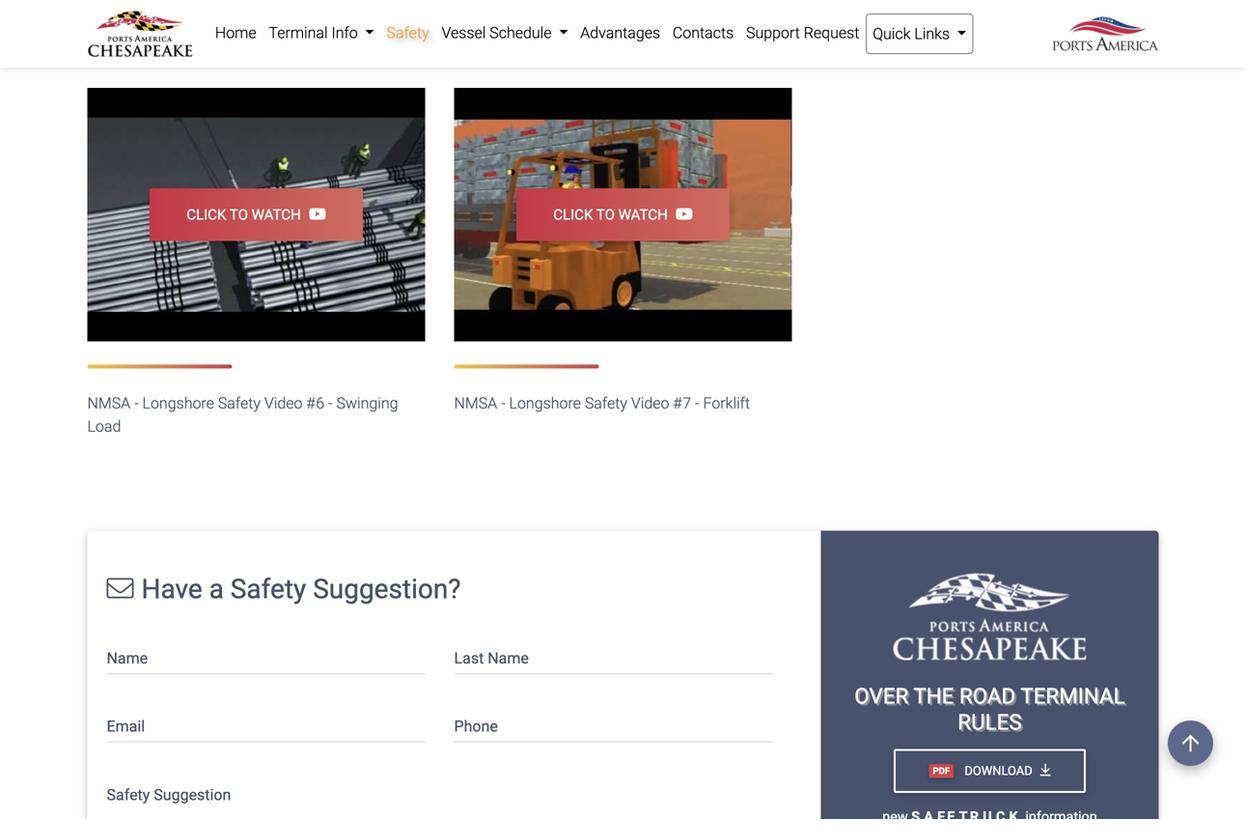 Task type: vqa. For each thing, say whether or not it's contained in the screenshot.
two
no



Task type: locate. For each thing, give the bounding box(es) containing it.
video inside the nmsa & osha - longshore safety video #4 - container falling from ship
[[689, 0, 727, 8]]

0 horizontal spatial click to watch link
[[149, 188, 363, 241]]

terminal info link
[[263, 14, 381, 52]]

1 horizontal spatial to
[[597, 206, 615, 223]]

video image
[[87, 88, 425, 342], [454, 88, 792, 342]]

1 horizontal spatial &
[[501, 0, 511, 8]]

1 & from the left
[[134, 0, 144, 8]]

improperly
[[1071, 0, 1143, 8]]

support request
[[747, 24, 860, 42]]

2 video image from the left
[[454, 88, 792, 342]]

video left #5
[[999, 0, 1037, 8]]

&
[[134, 0, 144, 8], [501, 0, 511, 8]]

safety left the suggestion at the bottom of the page
[[107, 786, 150, 804]]

2 watch from the left
[[619, 206, 668, 223]]

Name text field
[[107, 637, 425, 674]]

click
[[187, 206, 226, 223], [554, 206, 593, 223]]

0 horizontal spatial video image
[[87, 88, 425, 342]]

longshore inside the nmsa - longshore safety video #5 - improperly slung cargo
[[877, 0, 948, 8]]

road
[[960, 683, 1016, 709]]

2 osha from the left
[[515, 0, 555, 8]]

safety
[[275, 0, 318, 8], [642, 0, 685, 8], [952, 0, 995, 8], [387, 24, 429, 42], [218, 394, 261, 413], [585, 394, 628, 413], [231, 573, 306, 605], [107, 786, 150, 804]]

yard
[[394, 0, 425, 8]]

watch for #6
[[252, 206, 301, 223]]

nmsa for nmsa & osha - longshore safety video #4 - container falling from ship
[[454, 0, 498, 8]]

osha inside the nmsa & osha - longshore safety video #4 - container falling from ship
[[515, 0, 555, 8]]

nmsa inside the nmsa - longshore safety video #5 - improperly slung cargo
[[821, 0, 865, 8]]

0 horizontal spatial watch
[[252, 206, 301, 223]]

longshore for nmsa - longshore safety video #5 - improperly slung cargo
[[877, 0, 948, 8]]

have a safety suggestion?
[[141, 573, 461, 605]]

osha for tractor
[[148, 0, 188, 8]]

video left the #7
[[632, 394, 670, 413]]

osha up falling
[[515, 0, 555, 8]]

email
[[107, 717, 145, 736]]

osha inside nmsa & osha - longshore safety video #3 - yard tractor tip-over
[[148, 0, 188, 8]]

2 to from the left
[[597, 206, 615, 223]]

nmsa inside nmsa & osha - longshore safety video #3 - yard tractor tip-over
[[87, 0, 131, 8]]

& up container
[[501, 0, 511, 8]]

safety up contacts
[[642, 0, 685, 8]]

nmsa inside nmsa - longshore safety video #6 - swinging load
[[87, 394, 131, 413]]

to left youtube image
[[597, 206, 615, 223]]

Phone text field
[[454, 705, 773, 742]]

to
[[230, 206, 248, 223], [597, 206, 615, 223]]

safety up "quick links" link
[[952, 0, 995, 8]]

1 horizontal spatial click
[[554, 206, 593, 223]]

contacts link
[[667, 14, 740, 52]]

0 horizontal spatial click to watch
[[187, 206, 301, 223]]

0 horizontal spatial &
[[134, 0, 144, 8]]

1 watch from the left
[[252, 206, 301, 223]]

nmsa for nmsa - longshore safety video #5 - improperly slung cargo
[[821, 0, 865, 8]]

video
[[322, 0, 360, 8], [689, 0, 727, 8], [999, 0, 1037, 8], [265, 394, 303, 413], [632, 394, 670, 413]]

over
[[165, 13, 194, 32]]

quick links link
[[866, 14, 974, 54]]

1 click from the left
[[187, 206, 226, 223]]

watch
[[252, 206, 301, 223], [619, 206, 668, 223]]

nmsa & osha - longshore safety video #4 - container falling from ship
[[454, 0, 757, 32]]

suggestion?
[[313, 573, 461, 605]]

name right last
[[488, 649, 529, 667]]

video inside the nmsa - longshore safety video #5 - improperly slung cargo
[[999, 0, 1037, 8]]

falling
[[524, 13, 568, 32]]

nmsa
[[87, 0, 131, 8], [454, 0, 498, 8], [821, 0, 865, 8], [87, 394, 131, 413], [454, 394, 498, 413]]

over
[[855, 683, 909, 709]]

video for nmsa - longshore safety video #5 - improperly slung cargo
[[999, 0, 1037, 8]]

longshore for nmsa - longshore safety video #6 - swinging load
[[142, 394, 214, 413]]

2 click to watch link from the left
[[517, 188, 730, 241]]

youtube image
[[301, 206, 326, 222]]

#6
[[306, 394, 325, 413]]

1 click to watch from the left
[[187, 206, 301, 223]]

vessel
[[442, 24, 486, 42]]

2 click from the left
[[554, 206, 593, 223]]

0 horizontal spatial name
[[107, 649, 148, 667]]

1 click to watch link from the left
[[149, 188, 363, 241]]

& for falling
[[501, 0, 511, 8]]

go to top image
[[1169, 721, 1214, 766]]

1 horizontal spatial video image
[[454, 88, 792, 342]]

1 horizontal spatial click to watch link
[[517, 188, 730, 241]]

the
[[914, 683, 955, 709]]

click for #7
[[554, 206, 593, 223]]

container
[[454, 13, 520, 32]]

video image for #6
[[87, 88, 425, 342]]

name
[[107, 649, 148, 667], [488, 649, 529, 667]]

nmsa inside the nmsa & osha - longshore safety video #4 - container falling from ship
[[454, 0, 498, 8]]

watch for #7
[[619, 206, 668, 223]]

0 horizontal spatial click
[[187, 206, 226, 223]]

schedule
[[490, 24, 552, 42]]

to for #7
[[597, 206, 615, 223]]

quick
[[873, 25, 911, 43]]

terminal
[[1021, 683, 1126, 709]]

suggestion
[[154, 786, 231, 804]]

from
[[572, 13, 604, 32]]

support request link
[[740, 14, 866, 52]]

to left youtube icon
[[230, 206, 248, 223]]

seagirt terminal image
[[894, 573, 1087, 660]]

longshore
[[200, 0, 272, 8], [567, 0, 639, 8], [877, 0, 948, 8], [142, 394, 214, 413], [510, 394, 581, 413]]

tractor
[[87, 13, 136, 32]]

video inside nmsa - longshore safety video #6 - swinging load
[[265, 394, 303, 413]]

video up contacts link
[[689, 0, 727, 8]]

terminal info
[[269, 24, 362, 42]]

to for #6
[[230, 206, 248, 223]]

1 osha from the left
[[148, 0, 188, 8]]

#4
[[731, 0, 749, 8]]

advantages
[[581, 24, 661, 42]]

ship
[[608, 13, 638, 32]]

safety left the #7
[[585, 394, 628, 413]]

0 horizontal spatial osha
[[148, 0, 188, 8]]

osha up over at the left top
[[148, 0, 188, 8]]

safety down yard
[[387, 24, 429, 42]]

0 horizontal spatial to
[[230, 206, 248, 223]]

longshore inside nmsa - longshore safety video #6 - swinging load
[[142, 394, 214, 413]]

video left #6
[[265, 394, 303, 413]]

1 horizontal spatial watch
[[619, 206, 668, 223]]

video inside nmsa & osha - longshore safety video #3 - yard tractor tip-over
[[322, 0, 360, 8]]

video up info
[[322, 0, 360, 8]]

1 horizontal spatial osha
[[515, 0, 555, 8]]

download
[[962, 764, 1033, 778]]

-
[[192, 0, 196, 8], [386, 0, 390, 8], [559, 0, 563, 8], [753, 0, 757, 8], [868, 0, 873, 8], [1062, 0, 1067, 8], [134, 394, 139, 413], [328, 394, 333, 413], [501, 394, 506, 413], [695, 394, 700, 413]]

click to watch link for #6
[[149, 188, 363, 241]]

& up tip-
[[134, 0, 144, 8]]

& inside the nmsa & osha - longshore safety video #4 - container falling from ship
[[501, 0, 511, 8]]

1 to from the left
[[230, 206, 248, 223]]

home
[[215, 24, 257, 42]]

2 & from the left
[[501, 0, 511, 8]]

nmsa - longshore safety video #5 - improperly slung cargo
[[821, 0, 1143, 32]]

safety up terminal
[[275, 0, 318, 8]]

name up email on the left bottom of page
[[107, 649, 148, 667]]

1 video image from the left
[[87, 88, 425, 342]]

1 horizontal spatial click to watch
[[554, 206, 668, 223]]

click for #6
[[187, 206, 226, 223]]

links
[[915, 25, 950, 43]]

click to watch link
[[149, 188, 363, 241], [517, 188, 730, 241]]

safety suggestion
[[107, 786, 231, 804]]

request
[[804, 24, 860, 42]]

safety inside nmsa - longshore safety video #6 - swinging load
[[218, 394, 261, 413]]

last name
[[454, 649, 529, 667]]

1 horizontal spatial name
[[488, 649, 529, 667]]

osha
[[148, 0, 188, 8], [515, 0, 555, 8]]

& inside nmsa & osha - longshore safety video #3 - yard tractor tip-over
[[134, 0, 144, 8]]

safety left #6
[[218, 394, 261, 413]]

click to watch
[[187, 206, 301, 223], [554, 206, 668, 223]]

slung
[[821, 13, 860, 32]]

click to watch link for #7
[[517, 188, 730, 241]]

2 click to watch from the left
[[554, 206, 668, 223]]



Task type: describe. For each thing, give the bounding box(es) containing it.
nmsa for nmsa - longshore safety video #6 - swinging load
[[87, 394, 131, 413]]

#7
[[674, 394, 692, 413]]

load
[[87, 417, 121, 436]]

cargo
[[863, 13, 904, 32]]

nmsa - longshore safety video #6 - swinging load
[[87, 394, 398, 436]]

terminal
[[269, 24, 328, 42]]

contacts
[[673, 24, 734, 42]]

2 name from the left
[[488, 649, 529, 667]]

safety right a
[[231, 573, 306, 605]]

#3
[[364, 0, 382, 8]]

osha for falling
[[515, 0, 555, 8]]

swinging
[[337, 394, 398, 413]]

nmsa for nmsa - longshore safety video #7 - forklift
[[454, 394, 498, 413]]

safety inside nmsa & osha - longshore safety video #3 - yard tractor tip-over
[[275, 0, 318, 8]]

longshore inside the nmsa & osha - longshore safety video #4 - container falling from ship
[[567, 0, 639, 8]]

have
[[141, 573, 203, 605]]

safety inside the nmsa & osha - longshore safety video #4 - container falling from ship
[[642, 0, 685, 8]]

#5
[[1041, 0, 1059, 8]]

home link
[[209, 14, 263, 52]]

video for nmsa - longshore safety video #6 - swinging load
[[265, 394, 303, 413]]

Last Name text field
[[454, 637, 773, 674]]

video image for #7
[[454, 88, 792, 342]]

nmsa for nmsa & osha - longshore safety video #3 - yard tractor tip-over
[[87, 0, 131, 8]]

safety inside the nmsa - longshore safety video #5 - improperly slung cargo
[[952, 0, 995, 8]]

rules
[[958, 709, 1023, 735]]

longshore inside nmsa & osha - longshore safety video #3 - yard tractor tip-over
[[200, 0, 272, 8]]

nmsa & osha - longshore safety video #3 - yard tractor tip-over
[[87, 0, 425, 32]]

safety link
[[381, 14, 436, 52]]

Email text field
[[107, 705, 425, 742]]

1 name from the left
[[107, 649, 148, 667]]

vessel schedule
[[442, 24, 556, 42]]

over the road terminal rules
[[855, 683, 1126, 735]]

nmsa - longshore safety video #7 - forklift
[[454, 394, 751, 413]]

a
[[209, 573, 224, 605]]

last
[[454, 649, 484, 667]]

arrow to bottom image
[[1041, 764, 1051, 777]]

tip-
[[139, 13, 165, 32]]

forklift
[[704, 394, 751, 413]]

quick links
[[873, 25, 954, 43]]

& for tractor
[[134, 0, 144, 8]]

video for nmsa - longshore safety video #7 - forklift
[[632, 394, 670, 413]]

click to watch for #7
[[554, 206, 668, 223]]

pdf
[[933, 765, 951, 777]]

vessel schedule link
[[436, 14, 575, 52]]

longshore for nmsa - longshore safety video #7 - forklift
[[510, 394, 581, 413]]

youtube image
[[668, 206, 693, 222]]

advantages link
[[575, 14, 667, 52]]

phone
[[454, 717, 498, 736]]

info
[[332, 24, 358, 42]]

click to watch for #6
[[187, 206, 301, 223]]

Safety Suggestion text field
[[107, 773, 773, 819]]

support
[[747, 24, 801, 42]]



